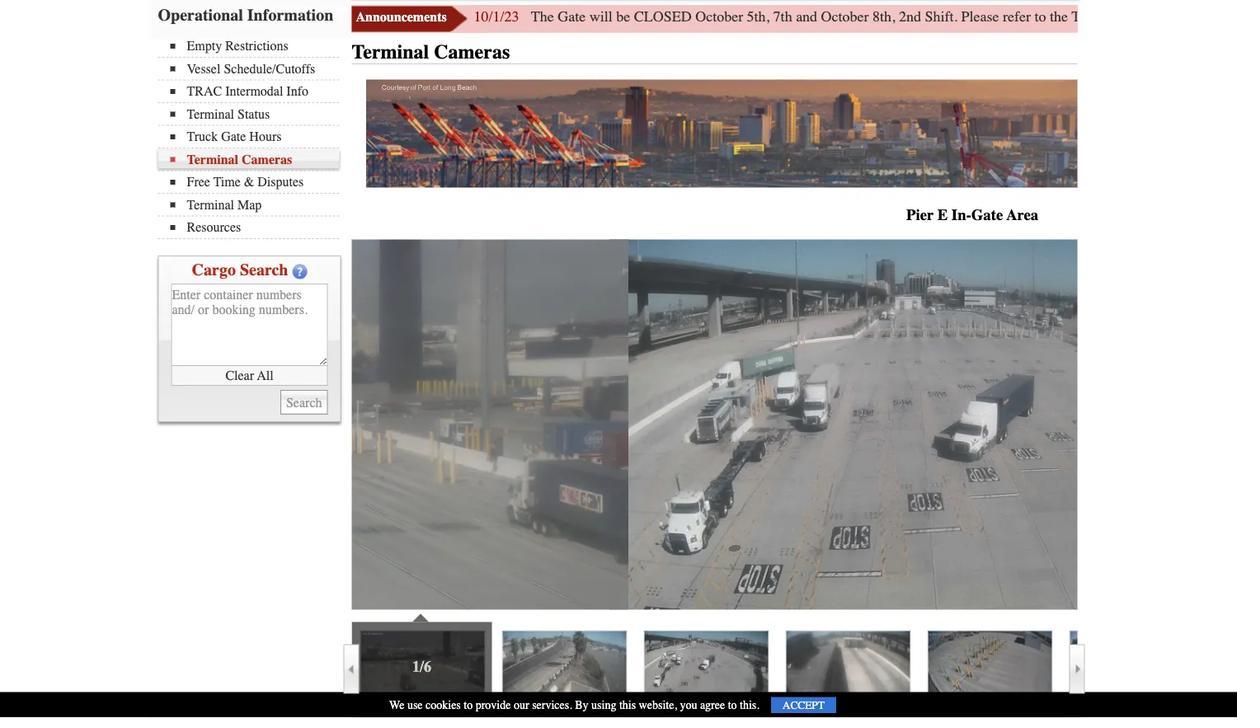 Task type: locate. For each thing, give the bounding box(es) containing it.
to left the
[[1035, 9, 1047, 26]]

to
[[1035, 9, 1047, 26], [464, 699, 473, 712], [728, 699, 737, 712]]

cameras down truck gate hours link
[[242, 152, 292, 167]]

terminal cameras link
[[170, 152, 340, 167]]

None submit
[[281, 391, 328, 415]]

1 october from the left
[[696, 9, 743, 26]]

october left '5th,'
[[696, 9, 743, 26]]

terminal
[[352, 41, 429, 64], [187, 107, 234, 122], [187, 152, 238, 167], [187, 198, 234, 213]]

shift.
[[925, 9, 958, 26]]

truck right the
[[1072, 9, 1107, 26]]

truck
[[1072, 9, 1107, 26], [187, 130, 218, 145]]

all
[[257, 369, 274, 384]]

2 horizontal spatial to
[[1035, 9, 1047, 26]]

0 vertical spatial truck
[[1072, 9, 1107, 26]]

page
[[1211, 9, 1238, 26]]

2nd
[[899, 9, 922, 26]]

1 vertical spatial truck
[[187, 130, 218, 145]]

provide
[[476, 699, 511, 712]]

empty restrictions link
[[170, 39, 340, 54]]

be
[[616, 9, 630, 26]]

hours up terminal cameras link
[[249, 130, 282, 145]]

1 vertical spatial hours
[[249, 130, 282, 145]]

october
[[696, 9, 743, 26], [821, 9, 869, 26]]

1 horizontal spatial hours
[[1142, 9, 1179, 26]]

cameras down 10/1/23
[[434, 41, 510, 64]]

0 vertical spatial cameras
[[434, 41, 510, 64]]

10/1/23
[[474, 9, 519, 26]]

and
[[796, 9, 818, 26]]

1 horizontal spatial cameras
[[434, 41, 510, 64]]

our
[[514, 699, 529, 712]]

1 horizontal spatial october
[[821, 9, 869, 26]]

status
[[238, 107, 270, 122]]

gate
[[558, 9, 586, 26], [1111, 9, 1139, 26], [221, 130, 246, 145]]

&
[[244, 175, 254, 190]]

please
[[962, 9, 1000, 26]]

restrictions
[[225, 39, 288, 54]]

clear
[[226, 369, 254, 384]]

empty restrictions vessel schedule/cutoffs trac intermodal info terminal status truck gate hours terminal cameras free time & disputes terminal map resources
[[187, 39, 315, 236]]

0 horizontal spatial october
[[696, 9, 743, 26]]

menu bar containing empty restrictions
[[158, 37, 348, 240]]

clear all button
[[171, 367, 328, 387]]

website,
[[639, 699, 677, 712]]

hours
[[1142, 9, 1179, 26], [249, 130, 282, 145]]

cameras inside empty restrictions vessel schedule/cutoffs trac intermodal info terminal status truck gate hours terminal cameras free time & disputes terminal map resources
[[242, 152, 292, 167]]

info
[[287, 84, 309, 99]]

1 vertical spatial cameras
[[242, 152, 292, 167]]

operational information
[[158, 6, 334, 25]]

gate right the the
[[558, 9, 586, 26]]

hours left web
[[1142, 9, 1179, 26]]

gate right the
[[1111, 9, 1139, 26]]

map
[[238, 198, 262, 213]]

to left this.
[[728, 699, 737, 712]]

october right the and on the right top
[[821, 9, 869, 26]]

disputes
[[258, 175, 304, 190]]

menu bar
[[158, 37, 348, 240]]

0 horizontal spatial gate
[[221, 130, 246, 145]]

0 horizontal spatial to
[[464, 699, 473, 712]]

search
[[240, 261, 288, 280]]

0 horizontal spatial truck
[[187, 130, 218, 145]]

using
[[592, 699, 617, 712]]

terminal up free
[[187, 152, 238, 167]]

gate down status
[[221, 130, 246, 145]]

we use cookies to provide our services. by using this website, you agree to this.
[[389, 699, 760, 712]]

gate inside empty restrictions vessel schedule/cutoffs trac intermodal info terminal status truck gate hours terminal cameras free time & disputes terminal map resources
[[221, 130, 246, 145]]

cameras
[[434, 41, 510, 64], [242, 152, 292, 167]]

truck gate hours link
[[170, 130, 340, 145]]

we
[[389, 699, 405, 712]]

refer
[[1003, 9, 1031, 26]]

7th
[[774, 9, 793, 26]]

0 horizontal spatial hours
[[249, 130, 282, 145]]

agree
[[700, 699, 725, 712]]

0 horizontal spatial cameras
[[242, 152, 292, 167]]

to left provide
[[464, 699, 473, 712]]

you
[[680, 699, 698, 712]]

truck down trac
[[187, 130, 218, 145]]

closed
[[634, 9, 692, 26]]



Task type: vqa. For each thing, say whether or not it's contained in the screenshot.
Transportation in TWIC Updates Download Transportation Worker Identification Credential (TWIC) Program Updates. You will be required to have Adobe Acrobat reader to view PDF files.​
no



Task type: describe. For each thing, give the bounding box(es) containing it.
terminal down trac
[[187, 107, 234, 122]]

the
[[531, 9, 554, 26]]

1 horizontal spatial to
[[728, 699, 737, 712]]

0 vertical spatial hours
[[1142, 9, 1179, 26]]

2 october from the left
[[821, 9, 869, 26]]

this.
[[740, 699, 760, 712]]

terminal map link
[[170, 198, 340, 213]]

accept
[[783, 699, 825, 712]]

schedule/cutoffs
[[224, 61, 315, 77]]

truck inside empty restrictions vessel schedule/cutoffs trac intermodal info terminal status truck gate hours terminal cameras free time & disputes terminal map resources
[[187, 130, 218, 145]]

by
[[575, 699, 589, 712]]

8th,
[[873, 9, 896, 26]]

resources link
[[170, 220, 340, 236]]

resources
[[187, 220, 241, 236]]

this
[[620, 699, 636, 712]]

hours inside empty restrictions vessel schedule/cutoffs trac intermodal info terminal status truck gate hours terminal cameras free time & disputes terminal map resources
[[249, 130, 282, 145]]

Enter container numbers and/ or booking numbers.  text field
[[171, 284, 328, 367]]

vessel schedule/cutoffs link
[[170, 61, 340, 77]]

clear all
[[226, 369, 274, 384]]

cargo search
[[192, 261, 288, 280]]

use
[[407, 699, 423, 712]]

accept button
[[771, 698, 837, 714]]

1 horizontal spatial gate
[[558, 9, 586, 26]]

free
[[187, 175, 210, 190]]

information
[[247, 6, 334, 25]]

trac intermodal info link
[[170, 84, 340, 99]]

2 horizontal spatial gate
[[1111, 9, 1139, 26]]

vessel
[[187, 61, 221, 77]]

announcements
[[356, 10, 447, 25]]

1/6
[[413, 660, 432, 677]]

cookies
[[426, 699, 461, 712]]

terminal cameras
[[352, 41, 510, 64]]

free time & disputes link
[[170, 175, 340, 190]]

intermodal
[[225, 84, 283, 99]]

10/1/23 the gate will be closed october 5th, 7th and october 8th, 2nd shift. please refer to the truck gate hours web page
[[474, 9, 1238, 26]]

terminal up resources
[[187, 198, 234, 213]]

will
[[590, 9, 613, 26]]

time
[[214, 175, 241, 190]]

5th,
[[747, 9, 770, 26]]

web
[[1182, 9, 1207, 26]]

trac
[[187, 84, 222, 99]]

terminal status link
[[170, 107, 340, 122]]

1 horizontal spatial truck
[[1072, 9, 1107, 26]]

cargo
[[192, 261, 236, 280]]

services.
[[532, 699, 572, 712]]

operational
[[158, 6, 243, 25]]

empty
[[187, 39, 222, 54]]

the
[[1050, 9, 1069, 26]]

terminal down "announcements"
[[352, 41, 429, 64]]



